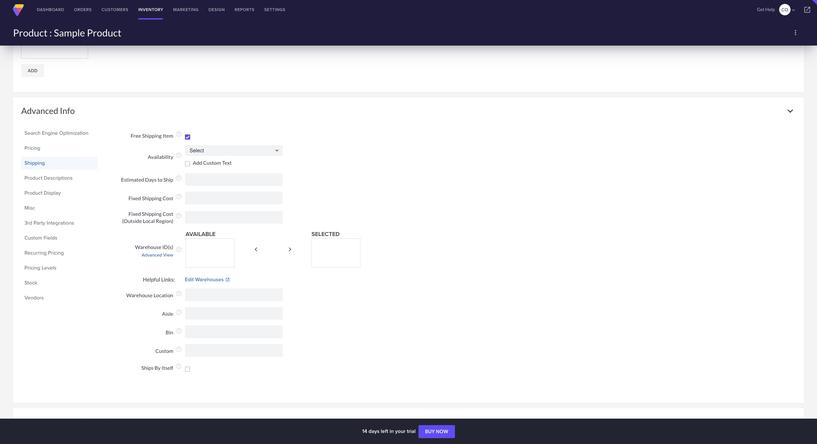 Task type: describe. For each thing, give the bounding box(es) containing it.
advanced info
[[21, 106, 75, 116]]

14
[[362, 428, 367, 436]]

now
[[436, 430, 448, 435]]

add custom text
[[193, 160, 232, 166]]

customers
[[102, 7, 128, 13]]

more_vert button
[[789, 26, 802, 39]]

 link
[[798, 0, 817, 20]]

:
[[49, 27, 52, 38]]

add link
[[21, 64, 44, 77]]

links:
[[161, 277, 175, 283]]

ships
[[141, 365, 154, 371]]

your
[[395, 428, 406, 436]]

text
[[222, 160, 232, 166]]

help_outline inside availability help_outline
[[175, 152, 182, 159]]

14 days left in your trial
[[362, 428, 417, 436]]

shipping link
[[24, 158, 94, 169]]

location
[[154, 293, 173, 299]]

product descriptions
[[24, 175, 73, 182]]

inventory for inventory
[[138, 7, 163, 13]]

expand_more for advanced info
[[785, 106, 796, 117]]


[[791, 7, 797, 13]]

(outside
[[122, 218, 142, 225]]

search
[[24, 130, 41, 137]]

free
[[131, 133, 141, 139]]

vendors
[[24, 295, 44, 302]]

buy now link
[[419, 426, 455, 439]]

integrations
[[47, 220, 74, 227]]

stock link
[[24, 278, 94, 289]]

pricing levels link
[[24, 263, 94, 274]]

3rd party integrations
[[24, 220, 74, 227]]

misc
[[24, 205, 35, 212]]

pricing for pricing levels
[[24, 265, 40, 272]]

trial
[[407, 428, 416, 436]]

display
[[44, 190, 61, 197]]

reports
[[235, 7, 255, 13]]

party
[[34, 220, 45, 227]]

custom fields link
[[24, 233, 94, 244]]

dashboard link
[[32, 0, 69, 20]]

shipping for fixed shipping cost (outside local region) help_outline
[[142, 211, 162, 217]]

local
[[143, 218, 155, 225]]

search engine optimization
[[24, 130, 88, 137]]

3rd
[[24, 220, 32, 227]]

engine
[[42, 130, 58, 137]]

left
[[381, 428, 388, 436]]


[[803, 6, 811, 14]]

get help
[[757, 7, 775, 12]]

grid
[[89, 417, 106, 428]]

in
[[390, 428, 394, 436]]

itself
[[162, 365, 173, 371]]

view
[[163, 252, 173, 259]]

warehouse location help_outline
[[126, 291, 182, 299]]

recurring pricing
[[24, 250, 64, 257]]

add for add custom text
[[193, 160, 202, 166]]

design
[[209, 7, 225, 13]]

get
[[757, 7, 765, 12]]

to
[[158, 177, 162, 183]]

stock
[[24, 280, 37, 287]]

fixed for (outside
[[128, 211, 141, 217]]

help_outline inside estimated days to ship help_outline
[[175, 175, 182, 182]]

help_outline inside fixed shipping cost (outside local region) help_outline
[[175, 213, 182, 220]]

add for add
[[28, 68, 38, 73]]

levels
[[42, 265, 56, 272]]

co
[[782, 7, 788, 12]]

dashboard
[[37, 7, 64, 13]]

recurring pricing link
[[24, 248, 94, 259]]

help
[[765, 7, 775, 12]]

cost for (outside
[[163, 211, 173, 217]]

inventory control grid
[[21, 417, 106, 428]]

pricing levels
[[24, 265, 56, 272]]

product : sample product
[[13, 27, 121, 38]]



Task type: vqa. For each thing, say whether or not it's contained in the screenshot.
sample
yes



Task type: locate. For each thing, give the bounding box(es) containing it.
0 vertical spatial cost
[[163, 195, 173, 202]]

product up the product display on the left of the page
[[24, 175, 42, 182]]

2 vertical spatial custom
[[155, 348, 173, 355]]

help_outline inside 'fixed shipping cost help_outline'
[[175, 194, 182, 200]]

misc link
[[24, 203, 94, 214]]

0 vertical spatial add
[[28, 68, 38, 73]]

descriptions
[[44, 175, 73, 182]]

orders
[[74, 7, 92, 13]]

9 help_outline from the top
[[175, 328, 182, 335]]

warehouse inside warehouse location help_outline
[[126, 293, 153, 299]]

warehouse down helpful
[[126, 293, 153, 299]]

shipping up product descriptions
[[24, 160, 45, 167]]

warehouse for advanced
[[135, 244, 161, 250]]

0 vertical spatial warehouse
[[135, 244, 161, 250]]

recurring
[[24, 250, 47, 257]]

custom for custom help_outline
[[155, 348, 173, 355]]

estimated
[[121, 177, 144, 183]]

control
[[59, 417, 88, 428]]

None text field
[[185, 192, 283, 205], [185, 211, 283, 224], [185, 289, 283, 302], [185, 308, 283, 320], [185, 326, 283, 339], [185, 192, 283, 205], [185, 211, 283, 224], [185, 289, 283, 302], [185, 308, 283, 320], [185, 326, 283, 339]]

fixed for help_outline
[[128, 195, 141, 202]]

cost
[[163, 195, 173, 202], [163, 211, 173, 217]]

help_outline inside aisle help_outline
[[175, 310, 182, 316]]

fixed down estimated on the top of the page
[[128, 195, 141, 202]]

warehouse for help_outline
[[126, 293, 153, 299]]

fixed up (outside
[[128, 211, 141, 217]]

product for product descriptions
[[24, 175, 42, 182]]

cost inside fixed shipping cost (outside local region) help_outline
[[163, 211, 173, 217]]

1 vertical spatial cost
[[163, 211, 173, 217]]

1 horizontal spatial advanced
[[142, 252, 162, 259]]

0 horizontal spatial inventory
[[21, 417, 57, 428]]

3rd party integrations link
[[24, 218, 94, 229]]

fields
[[44, 235, 57, 242]]

id(s)
[[162, 244, 173, 250]]

2 vertical spatial pricing
[[24, 265, 40, 272]]

1 expand_more from the top
[[785, 106, 796, 117]]

fixed inside 'fixed shipping cost help_outline'
[[128, 195, 141, 202]]

2 fixed from the top
[[128, 211, 141, 217]]

advanced up the search on the top left of page
[[21, 106, 58, 116]]

help_outline inside bin help_outline
[[175, 328, 182, 335]]

custom inside custom help_outline
[[155, 348, 173, 355]]

sample
[[54, 27, 85, 38]]

free shipping item help_outline
[[131, 131, 182, 139]]

cost down the ship
[[163, 195, 173, 202]]

availability help_outline
[[148, 152, 182, 160]]

buy now
[[425, 430, 448, 435]]

next link
[[273, 243, 311, 262]]

edit
[[185, 276, 194, 284]]

by
[[155, 365, 161, 371]]

shipping for free shipping item help_outline
[[142, 133, 162, 139]]

1 horizontal spatial add
[[193, 160, 202, 166]]

1 fixed from the top
[[128, 195, 141, 202]]

10 help_outline from the top
[[175, 347, 182, 353]]

custom help_outline
[[155, 347, 182, 355]]

1 horizontal spatial custom
[[155, 348, 173, 355]]

fixed shipping cost help_outline
[[128, 194, 182, 202]]

cost up region)
[[163, 211, 173, 217]]

1 horizontal spatial inventory
[[138, 7, 163, 13]]

0 vertical spatial advanced
[[21, 106, 58, 116]]

4 help_outline from the top
[[175, 194, 182, 200]]

2 help_outline from the top
[[175, 152, 182, 159]]

custom up ships by itself help_outline
[[155, 348, 173, 355]]

0 vertical spatial pricing
[[24, 145, 40, 152]]

help_outline
[[175, 131, 182, 138], [175, 152, 182, 159], [175, 175, 182, 182], [175, 194, 182, 200], [175, 213, 182, 220], [175, 246, 182, 253], [175, 291, 182, 298], [175, 310, 182, 316], [175, 328, 182, 335], [175, 347, 182, 353], [175, 364, 182, 370]]

1 vertical spatial add
[[193, 160, 202, 166]]

product display
[[24, 190, 61, 197]]

0 horizontal spatial advanced
[[21, 106, 58, 116]]

days
[[145, 177, 157, 183]]

cost for help_outline
[[163, 195, 173, 202]]

11 help_outline from the top
[[175, 364, 182, 370]]

advanced
[[21, 106, 58, 116], [142, 252, 162, 259]]

shipping inside fixed shipping cost (outside local region) help_outline
[[142, 211, 162, 217]]

help_outline inside free shipping item help_outline
[[175, 131, 182, 138]]

product left :
[[13, 27, 48, 38]]

product for product : sample product
[[13, 27, 48, 38]]

1 vertical spatial expand_more
[[785, 417, 796, 428]]

shipping inside shipping link
[[24, 160, 45, 167]]

pricing down custom fields link
[[48, 250, 64, 257]]

pricing for pricing
[[24, 145, 40, 152]]

custom left text
[[203, 160, 221, 166]]

3 help_outline from the top
[[175, 175, 182, 182]]

0 vertical spatial custom
[[203, 160, 221, 166]]

0 vertical spatial fixed
[[128, 195, 141, 202]]

ship
[[163, 177, 173, 183]]

helpful
[[143, 277, 160, 283]]

help_outline inside custom help_outline
[[175, 347, 182, 353]]

warehouse up advanced view link
[[135, 244, 161, 250]]

advanced view link
[[105, 252, 173, 259]]

buy
[[425, 430, 435, 435]]

1 vertical spatial warehouse
[[126, 293, 153, 299]]

product down customers
[[87, 27, 121, 38]]

advanced inside warehouse id(s) advanced view help_outline
[[142, 252, 162, 259]]

bin
[[166, 330, 173, 336]]

fixed inside fixed shipping cost (outside local region) help_outline
[[128, 211, 141, 217]]

pricing
[[24, 145, 40, 152], [48, 250, 64, 257], [24, 265, 40, 272]]

0 horizontal spatial custom
[[24, 235, 42, 242]]

pricing down the search on the top left of page
[[24, 145, 40, 152]]

1 vertical spatial advanced
[[142, 252, 162, 259]]

vendors link
[[24, 293, 94, 304]]

help_outline inside ships by itself help_outline
[[175, 364, 182, 370]]

shipping down days
[[142, 195, 162, 202]]

helpful links:
[[143, 277, 175, 283]]

0 vertical spatial inventory
[[138, 7, 163, 13]]

edit warehouses
[[185, 276, 224, 284]]

previous link
[[239, 243, 308, 262]]

0 vertical spatial expand_more
[[785, 106, 796, 117]]

expand_more
[[785, 106, 796, 117], [785, 417, 796, 428]]

1 vertical spatial fixed
[[128, 211, 141, 217]]

shipping inside free shipping item help_outline
[[142, 133, 162, 139]]

bin help_outline
[[166, 328, 182, 336]]

inventory
[[138, 7, 163, 13], [21, 417, 57, 428]]

marketing
[[173, 7, 199, 13]]

selected
[[312, 230, 340, 239]]

availability
[[148, 154, 173, 160]]

next
[[280, 254, 311, 262]]

inventory for inventory control grid
[[21, 417, 57, 428]]

info
[[60, 106, 75, 116]]

custom up recurring
[[24, 235, 42, 242]]

shipping
[[142, 133, 162, 139], [24, 160, 45, 167], [142, 195, 162, 202], [142, 211, 162, 217]]

product descriptions link
[[24, 173, 94, 184]]

help_outline inside warehouse location help_outline
[[175, 291, 182, 298]]

days
[[369, 428, 379, 436]]

ships by itself help_outline
[[141, 364, 182, 371]]

custom fields
[[24, 235, 57, 242]]

7 help_outline from the top
[[175, 291, 182, 298]]

cost inside 'fixed shipping cost help_outline'
[[163, 195, 173, 202]]

advanced left view
[[142, 252, 162, 259]]

1 help_outline from the top
[[175, 131, 182, 138]]

6 help_outline from the top
[[175, 246, 182, 253]]

1 vertical spatial pricing
[[48, 250, 64, 257]]

aisle help_outline
[[162, 310, 182, 317]]

estimated days to ship help_outline
[[121, 175, 182, 183]]

region)
[[156, 218, 173, 225]]

1 vertical spatial custom
[[24, 235, 42, 242]]

shipping right 'free'
[[142, 133, 162, 139]]

more_vert
[[792, 29, 799, 37]]

settings
[[264, 7, 285, 13]]

shipping up local
[[142, 211, 162, 217]]

product up misc on the left top
[[24, 190, 42, 197]]

pricing link
[[24, 143, 94, 154]]

1 cost from the top
[[163, 195, 173, 202]]

warehouse inside warehouse id(s) advanced view help_outline
[[135, 244, 161, 250]]

1 vertical spatial inventory
[[21, 417, 57, 428]]

2 horizontal spatial custom
[[203, 160, 221, 166]]

fixed shipping cost (outside local region) help_outline
[[122, 211, 182, 225]]

expand_more for inventory control grid
[[785, 417, 796, 428]]

previous
[[246, 254, 308, 262]]

co 
[[782, 7, 797, 13]]

2 expand_more from the top
[[785, 417, 796, 428]]

warehouses
[[195, 276, 224, 284]]

5 help_outline from the top
[[175, 213, 182, 220]]

edit warehouses link
[[185, 276, 230, 284]]

None text field
[[185, 173, 283, 186], [185, 345, 283, 358], [185, 173, 283, 186], [185, 345, 283, 358]]

shipping for fixed shipping cost help_outline
[[142, 195, 162, 202]]

warehouse id(s) advanced view help_outline
[[135, 244, 182, 259]]

8 help_outline from the top
[[175, 310, 182, 316]]

available
[[186, 230, 216, 239]]

custom for custom fields
[[24, 235, 42, 242]]

shipping inside 'fixed shipping cost help_outline'
[[142, 195, 162, 202]]

product for product display
[[24, 190, 42, 197]]

help_outline inside warehouse id(s) advanced view help_outline
[[175, 246, 182, 253]]

aisle
[[162, 311, 173, 317]]

0 horizontal spatial add
[[28, 68, 38, 73]]

pricing up stock on the bottom of the page
[[24, 265, 40, 272]]

2 cost from the top
[[163, 211, 173, 217]]



